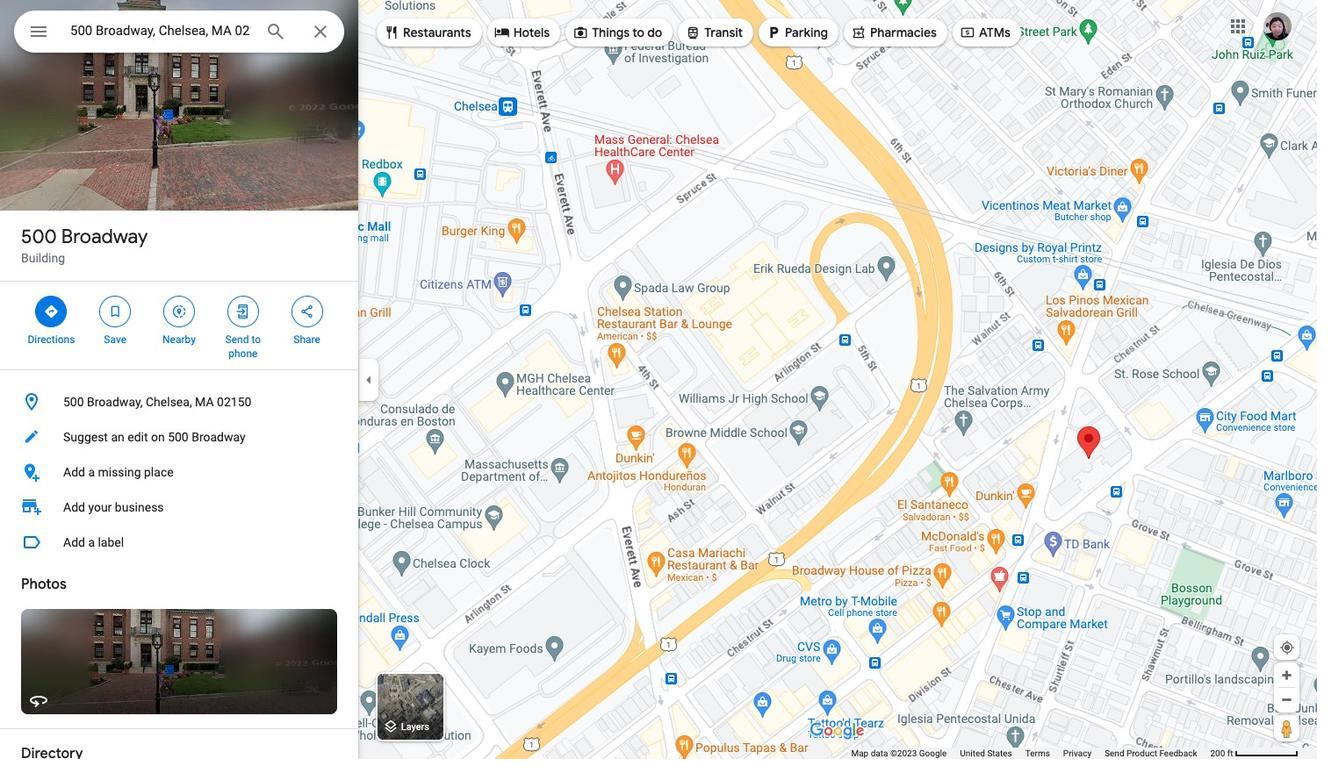 Task type: locate. For each thing, give the bounding box(es) containing it.
to inside the  things to do
[[633, 25, 645, 40]]

1 add from the top
[[63, 466, 85, 480]]

phone
[[229, 348, 258, 360]]

1 vertical spatial send
[[1105, 749, 1125, 759]]

terms
[[1026, 749, 1050, 759]]

500 up "building"
[[21, 225, 57, 249]]

500 broadway main content
[[0, 0, 358, 760]]

0 vertical spatial 500
[[21, 225, 57, 249]]

atms
[[979, 25, 1011, 40]]

to up "phone"
[[252, 334, 261, 346]]

a inside button
[[88, 466, 95, 480]]

 atms
[[960, 23, 1011, 42]]

1 vertical spatial add
[[63, 501, 85, 515]]

map data ©2023 google
[[851, 749, 947, 759]]

to left do
[[633, 25, 645, 40]]

0 horizontal spatial to
[[252, 334, 261, 346]]

broadway up "building"
[[61, 225, 148, 249]]

500 broadway, chelsea, ma 02150
[[63, 395, 252, 409]]

a
[[88, 466, 95, 480], [88, 536, 95, 550]]

united states
[[960, 749, 1013, 759]]

2 a from the top
[[88, 536, 95, 550]]

a inside 'button'
[[88, 536, 95, 550]]

terms button
[[1026, 748, 1050, 760]]

broadway
[[61, 225, 148, 249], [192, 430, 246, 444]]

zoom out image
[[1281, 694, 1294, 707]]

0 vertical spatial add
[[63, 466, 85, 480]]

broadway inside button
[[192, 430, 246, 444]]

to
[[633, 25, 645, 40], [252, 334, 261, 346]]

zoom in image
[[1281, 669, 1294, 682]]

hotels
[[514, 25, 550, 40]]

business
[[115, 501, 164, 515]]

footer inside the google maps element
[[851, 748, 1211, 760]]

500
[[21, 225, 57, 249], [63, 395, 84, 409], [168, 430, 189, 444]]

united
[[960, 749, 985, 759]]

add
[[63, 466, 85, 480], [63, 501, 85, 515], [63, 536, 85, 550]]

united states button
[[960, 748, 1013, 760]]

2 add from the top
[[63, 501, 85, 515]]

3 add from the top
[[63, 536, 85, 550]]

2 vertical spatial add
[[63, 536, 85, 550]]

none field inside 500 broadway, chelsea, ma 02150 field
[[70, 20, 251, 41]]

send for send product feedback
[[1105, 749, 1125, 759]]

nearby
[[163, 334, 196, 346]]

a left missing
[[88, 466, 95, 480]]

1 vertical spatial broadway
[[192, 430, 246, 444]]

directions
[[28, 334, 75, 346]]

footer
[[851, 748, 1211, 760]]

chelsea,
[[146, 395, 192, 409]]

add left your
[[63, 501, 85, 515]]

transit
[[705, 25, 743, 40]]

ma
[[195, 395, 214, 409]]

to inside send to phone
[[252, 334, 261, 346]]

add inside button
[[63, 466, 85, 480]]

add your business link
[[0, 490, 358, 525]]

add a label button
[[0, 525, 358, 560]]

layers
[[401, 722, 429, 734]]

google account: michele murakami  
(michele.murakami@adept.ai) image
[[1264, 12, 1292, 40]]

send
[[225, 334, 249, 346], [1105, 749, 1125, 759]]

send inside send to phone
[[225, 334, 249, 346]]

add down 'suggest'
[[63, 466, 85, 480]]

things
[[592, 25, 630, 40]]

1 horizontal spatial broadway
[[192, 430, 246, 444]]

actions for 500 broadway region
[[0, 282, 358, 370]]

ft
[[1228, 749, 1234, 759]]

1 vertical spatial a
[[88, 536, 95, 550]]

send inside send product feedback button
[[1105, 749, 1125, 759]]

0 horizontal spatial broadway
[[61, 225, 148, 249]]

send up "phone"
[[225, 334, 249, 346]]

1 horizontal spatial send
[[1105, 749, 1125, 759]]

send left product
[[1105, 749, 1125, 759]]

500 for broadway,
[[63, 395, 84, 409]]

 pharmacies
[[851, 23, 937, 42]]

add left label
[[63, 536, 85, 550]]

feedback
[[1160, 749, 1198, 759]]

500 up 'suggest'
[[63, 395, 84, 409]]

 parking
[[766, 23, 828, 42]]


[[43, 302, 59, 321]]

footer containing map data ©2023 google
[[851, 748, 1211, 760]]

0 vertical spatial to
[[633, 25, 645, 40]]

0 horizontal spatial send
[[225, 334, 249, 346]]

a for missing
[[88, 466, 95, 480]]

500 broadway, chelsea, ma 02150 button
[[0, 385, 358, 420]]


[[299, 302, 315, 321]]

0 horizontal spatial 500
[[21, 225, 57, 249]]

1 a from the top
[[88, 466, 95, 480]]

500 right on
[[168, 430, 189, 444]]

send product feedback button
[[1105, 748, 1198, 760]]

1 horizontal spatial to
[[633, 25, 645, 40]]

0 vertical spatial broadway
[[61, 225, 148, 249]]

 button
[[14, 11, 63, 56]]

add inside 'button'
[[63, 536, 85, 550]]

1 horizontal spatial 500
[[63, 395, 84, 409]]

broadway down "ma"
[[192, 430, 246, 444]]

pharmacies
[[870, 25, 937, 40]]

2 horizontal spatial 500
[[168, 430, 189, 444]]

label
[[98, 536, 124, 550]]

0 vertical spatial send
[[225, 334, 249, 346]]

states
[[988, 749, 1013, 759]]


[[28, 19, 49, 44]]

a left label
[[88, 536, 95, 550]]

1 vertical spatial 500
[[63, 395, 84, 409]]

add for add a label
[[63, 536, 85, 550]]

None field
[[70, 20, 251, 41]]

0 vertical spatial a
[[88, 466, 95, 480]]

1 vertical spatial to
[[252, 334, 261, 346]]

your
[[88, 501, 112, 515]]

500 inside 500 broadway building
[[21, 225, 57, 249]]



Task type: vqa. For each thing, say whether or not it's contained in the screenshot.
138 us dollars Text Field
no



Task type: describe. For each thing, give the bounding box(es) containing it.
photos
[[21, 576, 67, 594]]

 hotels
[[494, 23, 550, 42]]

parking
[[785, 25, 828, 40]]

product
[[1127, 749, 1158, 759]]

send for send to phone
[[225, 334, 249, 346]]

 search field
[[14, 11, 344, 56]]

share
[[294, 334, 320, 346]]

500 broadway building
[[21, 225, 148, 265]]

500 for broadway
[[21, 225, 57, 249]]

send product feedback
[[1105, 749, 1198, 759]]

send to phone
[[225, 334, 261, 360]]

200
[[1211, 749, 1226, 759]]

02150
[[217, 395, 252, 409]]

200 ft
[[1211, 749, 1234, 759]]

suggest
[[63, 430, 108, 444]]


[[171, 302, 187, 321]]

broadway inside 500 broadway building
[[61, 225, 148, 249]]

do
[[648, 25, 663, 40]]

building
[[21, 251, 65, 265]]

add a missing place
[[63, 466, 174, 480]]


[[573, 23, 589, 42]]

suggest an edit on 500 broadway
[[63, 430, 246, 444]]

 transit
[[685, 23, 743, 42]]

add a missing place button
[[0, 455, 358, 490]]

200 ft button
[[1211, 749, 1299, 759]]


[[851, 23, 867, 42]]

add your business
[[63, 501, 164, 515]]

missing
[[98, 466, 141, 480]]


[[494, 23, 510, 42]]

show street view coverage image
[[1274, 716, 1300, 742]]


[[766, 23, 782, 42]]

show your location image
[[1280, 640, 1296, 656]]

restaurants
[[403, 25, 471, 40]]


[[960, 23, 976, 42]]


[[235, 302, 251, 321]]

2 vertical spatial 500
[[168, 430, 189, 444]]

save
[[104, 334, 126, 346]]

privacy
[[1064, 749, 1092, 759]]

add for add a missing place
[[63, 466, 85, 480]]

map
[[851, 749, 869, 759]]

google
[[919, 749, 947, 759]]

suggest an edit on 500 broadway button
[[0, 420, 358, 455]]


[[384, 23, 400, 42]]

edit
[[128, 430, 148, 444]]

place
[[144, 466, 174, 480]]

 things to do
[[573, 23, 663, 42]]

collapse side panel image
[[359, 370, 379, 390]]

broadway,
[[87, 395, 143, 409]]

privacy button
[[1064, 748, 1092, 760]]

500 Broadway, Chelsea, MA 02150 field
[[14, 11, 344, 53]]

add a label
[[63, 536, 124, 550]]

add for add your business
[[63, 501, 85, 515]]

©2023
[[891, 749, 917, 759]]

 restaurants
[[384, 23, 471, 42]]

an
[[111, 430, 125, 444]]

on
[[151, 430, 165, 444]]

a for label
[[88, 536, 95, 550]]


[[107, 302, 123, 321]]


[[685, 23, 701, 42]]

data
[[871, 749, 888, 759]]

google maps element
[[0, 0, 1318, 760]]



